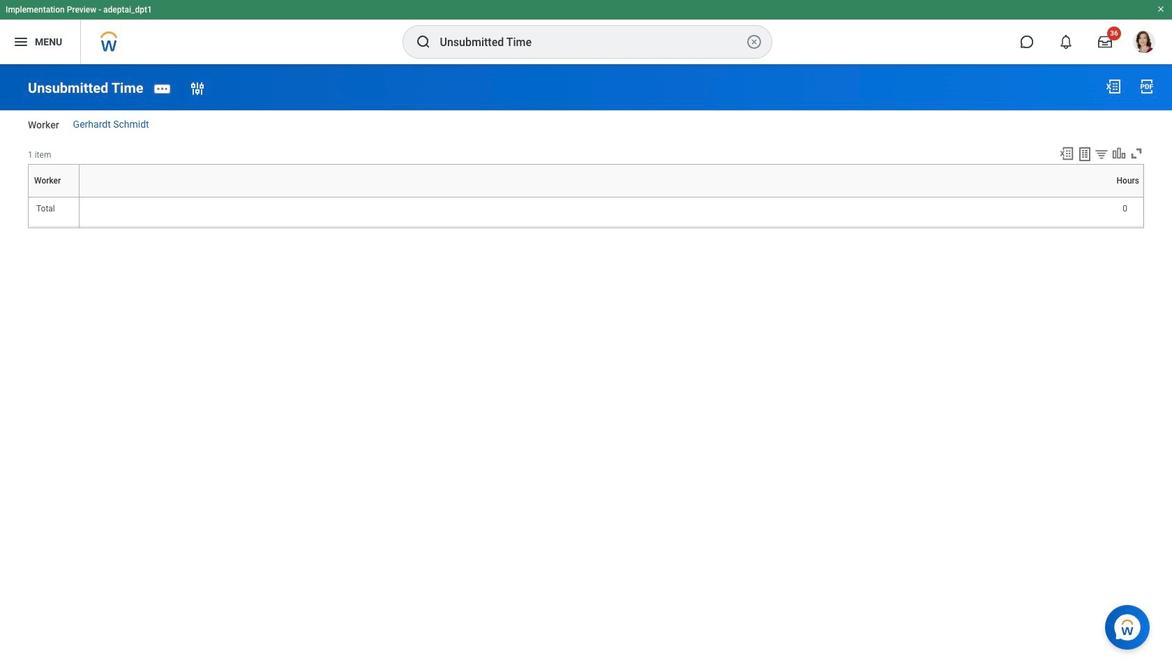 Task type: describe. For each thing, give the bounding box(es) containing it.
profile logan mcneil image
[[1133, 31, 1156, 56]]

unsubmitted time - expand/collapse chart image
[[1112, 146, 1127, 161]]

total element
[[36, 201, 55, 213]]

select to filter grid data image
[[1094, 146, 1110, 161]]

export to worksheets image
[[1077, 146, 1094, 162]]

change selection image
[[189, 80, 206, 97]]

export to excel image for export to worksheets 'image'
[[1059, 146, 1075, 161]]

Search Workday  search field
[[440, 27, 743, 57]]

inbox large image
[[1098, 35, 1112, 49]]

view printable version (pdf) image
[[1139, 78, 1156, 95]]

x circle image
[[746, 33, 762, 50]]



Task type: vqa. For each thing, say whether or not it's contained in the screenshot.
Assign corresponding to Assign to You
no



Task type: locate. For each thing, give the bounding box(es) containing it.
notifications large image
[[1059, 35, 1073, 49]]

0 vertical spatial export to excel image
[[1105, 78, 1122, 95]]

column header
[[80, 197, 1144, 198]]

toolbar
[[1053, 146, 1145, 164]]

0 horizontal spatial export to excel image
[[1059, 146, 1075, 161]]

export to excel image left export to worksheets 'image'
[[1059, 146, 1075, 161]]

close environment banner image
[[1157, 5, 1165, 13]]

1 vertical spatial export to excel image
[[1059, 146, 1075, 161]]

1 horizontal spatial export to excel image
[[1105, 78, 1122, 95]]

fullscreen image
[[1129, 146, 1145, 161]]

search image
[[415, 33, 432, 50]]

row element
[[30, 165, 82, 197]]

export to excel image
[[1105, 78, 1122, 95], [1059, 146, 1075, 161]]

main content
[[0, 64, 1172, 241]]

justify image
[[13, 33, 29, 50]]

export to excel image for view printable version (pdf) icon
[[1105, 78, 1122, 95]]

export to excel image left view printable version (pdf) icon
[[1105, 78, 1122, 95]]

banner
[[0, 0, 1172, 64]]



